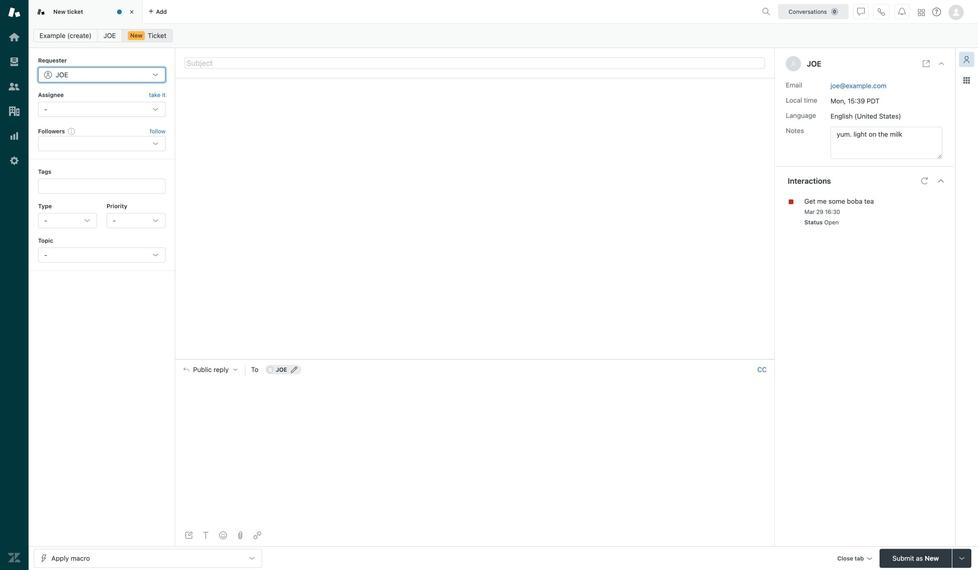 Task type: locate. For each thing, give the bounding box(es) containing it.
insert emojis image
[[219, 532, 227, 539]]

admin image
[[8, 155, 20, 167]]

apps image
[[963, 77, 971, 84]]

add link (cmd k) image
[[254, 532, 261, 539]]

Mar 29 16:30 text field
[[804, 209, 840, 215]]

None text field
[[831, 127, 942, 159]]

0 horizontal spatial close image
[[127, 7, 137, 17]]

customers image
[[8, 80, 20, 93]]

get started image
[[8, 31, 20, 43]]

0 vertical spatial close image
[[127, 7, 137, 17]]

1 horizontal spatial close image
[[938, 60, 945, 68]]

tabs tab list
[[29, 0, 758, 24]]

joe@example.com image
[[266, 366, 274, 374]]

add attachment image
[[236, 532, 244, 539]]

tab
[[29, 0, 143, 24]]

zendesk products image
[[918, 9, 925, 16]]

format text image
[[202, 532, 210, 539]]

reporting image
[[8, 130, 20, 142]]

close image
[[127, 7, 137, 17], [938, 60, 945, 68]]

close image inside tabs tab list
[[127, 7, 137, 17]]

minimize composer image
[[471, 356, 479, 363]]

edit user image
[[291, 367, 298, 373]]

user image
[[791, 61, 796, 67], [792, 61, 796, 66]]

view more details image
[[922, 60, 930, 68]]

1 vertical spatial close image
[[938, 60, 945, 68]]



Task type: vqa. For each thing, say whether or not it's contained in the screenshot.
TAB LIST
no



Task type: describe. For each thing, give the bounding box(es) containing it.
button displays agent's chat status as invisible. image
[[857, 8, 865, 15]]

notifications image
[[898, 8, 906, 15]]

Subject field
[[185, 57, 765, 69]]

customer context image
[[963, 56, 971, 63]]

get help image
[[932, 8, 941, 16]]

views image
[[8, 56, 20, 68]]

organizations image
[[8, 105, 20, 118]]

info on adding followers image
[[68, 127, 75, 135]]

zendesk image
[[8, 552, 20, 564]]

zendesk support image
[[8, 6, 20, 19]]

main element
[[0, 0, 29, 570]]

draft mode image
[[185, 532, 193, 539]]

secondary element
[[29, 26, 978, 45]]



